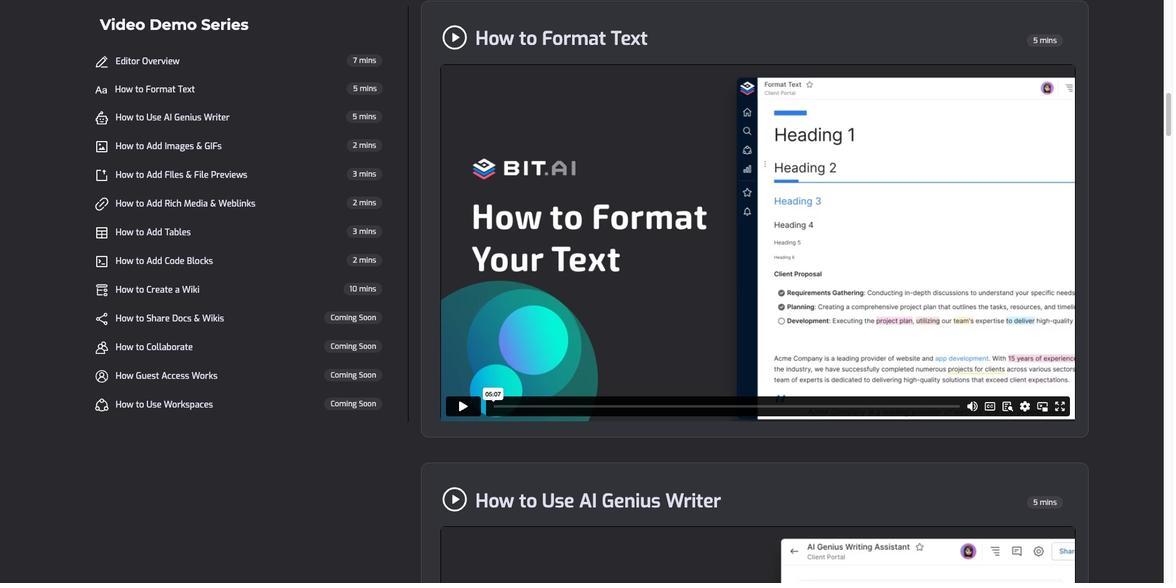 Task type: locate. For each thing, give the bounding box(es) containing it.
& right docs
[[194, 313, 200, 325]]

1 coming soon from the top
[[331, 313, 376, 323]]

coming soon for docs
[[331, 313, 376, 323]]

4 add from the top
[[147, 227, 162, 239]]

overview
[[142, 56, 180, 68]]

0 horizontal spatial how to use ai genius writer
[[116, 112, 230, 124]]

1 vertical spatial genius
[[602, 489, 661, 514]]

how to use ai genius writer
[[116, 112, 230, 124], [476, 489, 722, 514]]

mins for how to add files & file previews
[[359, 169, 376, 179]]

coming for docs
[[331, 313, 357, 323]]

share
[[147, 313, 170, 325]]

genius
[[174, 112, 202, 124], [602, 489, 661, 514]]

soon for workspaces
[[359, 399, 376, 409]]

2 for gifs
[[353, 141, 357, 151]]

1 vertical spatial 2
[[353, 198, 357, 208]]

coming
[[331, 313, 357, 323], [331, 342, 357, 352], [331, 371, 357, 381], [331, 399, 357, 409]]

2 vertical spatial 2 mins
[[353, 256, 376, 266]]

1 vertical spatial text
[[178, 84, 195, 96]]

mins
[[1041, 35, 1058, 45], [359, 56, 376, 66], [360, 84, 377, 94], [359, 112, 376, 122], [359, 141, 376, 151], [359, 169, 376, 179], [359, 198, 376, 208], [359, 227, 376, 237], [359, 256, 376, 266], [359, 284, 376, 294], [1041, 498, 1058, 508]]

1 3 from the top
[[353, 169, 357, 179]]

3 for how to add files & file previews
[[353, 169, 357, 179]]

0 vertical spatial 2 mins
[[353, 141, 376, 151]]

& left gifs
[[196, 141, 202, 153]]

3 mins for how to add files & file previews
[[353, 169, 376, 179]]

0 vertical spatial 3
[[353, 169, 357, 179]]

works
[[192, 371, 218, 383]]

rich
[[165, 198, 182, 210]]

& right media
[[210, 198, 216, 210]]

coming soon for workspaces
[[331, 399, 376, 409]]

add
[[147, 141, 162, 153], [147, 169, 162, 181], [147, 198, 162, 210], [147, 227, 162, 239], [147, 256, 162, 268]]

use for coming soon
[[147, 399, 162, 411]]

format
[[542, 26, 606, 51], [146, 84, 176, 96]]

& for gifs
[[196, 141, 202, 153]]

1 horizontal spatial writer
[[666, 489, 722, 514]]

how to add images & gifs
[[116, 141, 222, 153]]

mins for how to use ai genius writer
[[359, 112, 376, 122]]

0 vertical spatial 2
[[353, 141, 357, 151]]

coming soon
[[331, 313, 376, 323], [331, 342, 376, 352], [331, 371, 376, 381], [331, 399, 376, 409]]

0 vertical spatial text
[[611, 26, 648, 51]]

7
[[353, 56, 357, 66]]

2
[[353, 141, 357, 151], [353, 198, 357, 208], [353, 256, 357, 266]]

mins for how to format text
[[360, 84, 377, 94]]

mins for how to add tables
[[359, 227, 376, 237]]

1 2 from the top
[[353, 141, 357, 151]]

2 3 mins from the top
[[353, 227, 376, 237]]

3 coming from the top
[[331, 371, 357, 381]]

use
[[147, 112, 162, 124], [147, 399, 162, 411], [542, 489, 575, 514]]

2 2 from the top
[[353, 198, 357, 208]]

2 soon from the top
[[359, 342, 376, 352]]

tables
[[165, 227, 191, 239]]

0 vertical spatial how to format text
[[476, 26, 648, 51]]

weblinks
[[219, 198, 256, 210]]

0 horizontal spatial writer
[[204, 112, 230, 124]]

1 vertical spatial ai
[[580, 489, 597, 514]]

1 vertical spatial how to format text
[[115, 84, 195, 96]]

add left files
[[147, 169, 162, 181]]

add for files
[[147, 169, 162, 181]]

0 horizontal spatial how to format text
[[115, 84, 195, 96]]

add for code
[[147, 256, 162, 268]]

&
[[196, 141, 202, 153], [186, 169, 192, 181], [210, 198, 216, 210], [194, 313, 200, 325]]

1 vertical spatial format
[[146, 84, 176, 96]]

3 add from the top
[[147, 198, 162, 210]]

1 2 mins from the top
[[353, 141, 376, 151]]

3 2 from the top
[[353, 256, 357, 266]]

mins for how to add images & gifs
[[359, 141, 376, 151]]

1 vertical spatial 2 mins
[[353, 198, 376, 208]]

1 horizontal spatial genius
[[602, 489, 661, 514]]

add left code
[[147, 256, 162, 268]]

5 add from the top
[[147, 256, 162, 268]]

5 mins
[[1034, 35, 1058, 45], [353, 84, 377, 94], [353, 112, 376, 122], [1034, 498, 1058, 508]]

demo
[[150, 16, 197, 34]]

3 for how to add tables
[[353, 227, 357, 237]]

file
[[194, 169, 209, 181]]

3 soon from the top
[[359, 371, 376, 381]]

writer
[[204, 112, 230, 124], [666, 489, 722, 514]]

docs
[[172, 313, 192, 325]]

1 coming from the top
[[331, 313, 357, 323]]

1 vertical spatial 3
[[353, 227, 357, 237]]

3 mins
[[353, 169, 376, 179], [353, 227, 376, 237]]

series
[[201, 16, 249, 34]]

1 3 mins from the top
[[353, 169, 376, 179]]

how to collaborate
[[116, 342, 193, 354]]

4 soon from the top
[[359, 399, 376, 409]]

how to use workspaces
[[116, 399, 213, 411]]

1 vertical spatial writer
[[666, 489, 722, 514]]

2 3 from the top
[[353, 227, 357, 237]]

how to add files & file previews
[[116, 169, 248, 181]]

how to format text
[[476, 26, 648, 51], [115, 84, 195, 96]]

1 soon from the top
[[359, 313, 376, 323]]

to
[[520, 26, 538, 51], [135, 84, 144, 96], [136, 112, 144, 124], [136, 141, 144, 153], [136, 169, 144, 181], [136, 198, 144, 210], [136, 227, 144, 239], [136, 256, 144, 268], [136, 284, 144, 296], [136, 313, 144, 325], [136, 342, 144, 354], [136, 399, 144, 411], [520, 489, 538, 514]]

0 vertical spatial 3 mins
[[353, 169, 376, 179]]

images
[[165, 141, 194, 153]]

ai
[[164, 112, 172, 124], [580, 489, 597, 514]]

0 vertical spatial how to use ai genius writer
[[116, 112, 230, 124]]

soon
[[359, 313, 376, 323], [359, 342, 376, 352], [359, 371, 376, 381], [359, 399, 376, 409]]

wikis
[[202, 313, 224, 325]]

1 vertical spatial use
[[147, 399, 162, 411]]

0 horizontal spatial text
[[178, 84, 195, 96]]

create
[[147, 284, 173, 296]]

mins for how to create a wiki
[[359, 284, 376, 294]]

media
[[184, 198, 208, 210]]

1 vertical spatial 3 mins
[[353, 227, 376, 237]]

3 coming soon from the top
[[331, 371, 376, 381]]

2 2 mins from the top
[[353, 198, 376, 208]]

0 vertical spatial use
[[147, 112, 162, 124]]

add left the tables
[[147, 227, 162, 239]]

video
[[100, 16, 145, 34]]

add left images
[[147, 141, 162, 153]]

1 horizontal spatial how to use ai genius writer
[[476, 489, 722, 514]]

collaborate
[[147, 342, 193, 354]]

& left file
[[186, 169, 192, 181]]

text
[[611, 26, 648, 51], [178, 84, 195, 96]]

0 horizontal spatial ai
[[164, 112, 172, 124]]

2 mins
[[353, 141, 376, 151], [353, 198, 376, 208], [353, 256, 376, 266]]

editor overview
[[116, 56, 180, 68]]

2 vertical spatial 2
[[353, 256, 357, 266]]

4 coming from the top
[[331, 399, 357, 409]]

0 vertical spatial genius
[[174, 112, 202, 124]]

1 horizontal spatial format
[[542, 26, 606, 51]]

5
[[1034, 35, 1039, 45], [353, 84, 358, 94], [353, 112, 357, 122], [1034, 498, 1039, 508]]

0 horizontal spatial genius
[[174, 112, 202, 124]]

1 add from the top
[[147, 141, 162, 153]]

add left rich
[[147, 198, 162, 210]]

2 coming from the top
[[331, 342, 357, 352]]

how to create a wiki
[[116, 284, 200, 296]]

how to add rich media & weblinks
[[116, 198, 256, 210]]

code
[[165, 256, 185, 268]]

how
[[476, 26, 515, 51], [115, 84, 133, 96], [116, 112, 134, 124], [116, 141, 134, 153], [116, 169, 134, 181], [116, 198, 134, 210], [116, 227, 134, 239], [116, 256, 134, 268], [116, 284, 134, 296], [116, 313, 134, 325], [116, 342, 134, 354], [116, 371, 134, 383], [116, 399, 134, 411], [476, 489, 515, 514]]

3
[[353, 169, 357, 179], [353, 227, 357, 237]]

how to share docs & wikis
[[116, 313, 224, 325]]

2 add from the top
[[147, 169, 162, 181]]

mins for how to add rich media & weblinks
[[359, 198, 376, 208]]

4 coming soon from the top
[[331, 399, 376, 409]]



Task type: describe. For each thing, give the bounding box(es) containing it.
previews
[[211, 169, 248, 181]]

wiki
[[182, 284, 200, 296]]

files
[[165, 169, 184, 181]]

a
[[175, 284, 180, 296]]

video demo series
[[100, 16, 249, 34]]

2 mins for gifs
[[353, 141, 376, 151]]

add for tables
[[147, 227, 162, 239]]

workspaces
[[164, 399, 213, 411]]

mins for editor overview
[[359, 56, 376, 66]]

mins for how to add code blocks
[[359, 256, 376, 266]]

2 vertical spatial use
[[542, 489, 575, 514]]

coming for works
[[331, 371, 357, 381]]

0 vertical spatial writer
[[204, 112, 230, 124]]

coming for workspaces
[[331, 399, 357, 409]]

add for images
[[147, 141, 162, 153]]

add for rich
[[147, 198, 162, 210]]

7 mins
[[353, 56, 376, 66]]

2 coming soon from the top
[[331, 342, 376, 352]]

1 horizontal spatial ai
[[580, 489, 597, 514]]

soon for docs
[[359, 313, 376, 323]]

editor
[[116, 56, 140, 68]]

& for file
[[186, 169, 192, 181]]

how to add code blocks
[[116, 256, 213, 268]]

gifs
[[205, 141, 222, 153]]

guest
[[136, 371, 159, 383]]

soon for works
[[359, 371, 376, 381]]

access
[[162, 371, 189, 383]]

how guest access works
[[116, 371, 218, 383]]

coming soon for works
[[331, 371, 376, 381]]

3 2 mins from the top
[[353, 256, 376, 266]]

10
[[350, 284, 357, 294]]

2 for &
[[353, 198, 357, 208]]

3 mins for how to add tables
[[353, 227, 376, 237]]

0 vertical spatial ai
[[164, 112, 172, 124]]

0 horizontal spatial format
[[146, 84, 176, 96]]

2 mins for &
[[353, 198, 376, 208]]

0 vertical spatial format
[[542, 26, 606, 51]]

1 vertical spatial how to use ai genius writer
[[476, 489, 722, 514]]

blocks
[[187, 256, 213, 268]]

& for wikis
[[194, 313, 200, 325]]

1 horizontal spatial how to format text
[[476, 26, 648, 51]]

1 horizontal spatial text
[[611, 26, 648, 51]]

use for 5 mins
[[147, 112, 162, 124]]

10 mins
[[350, 284, 376, 294]]

how to add tables
[[116, 227, 191, 239]]



Task type: vqa. For each thing, say whether or not it's contained in the screenshot.


